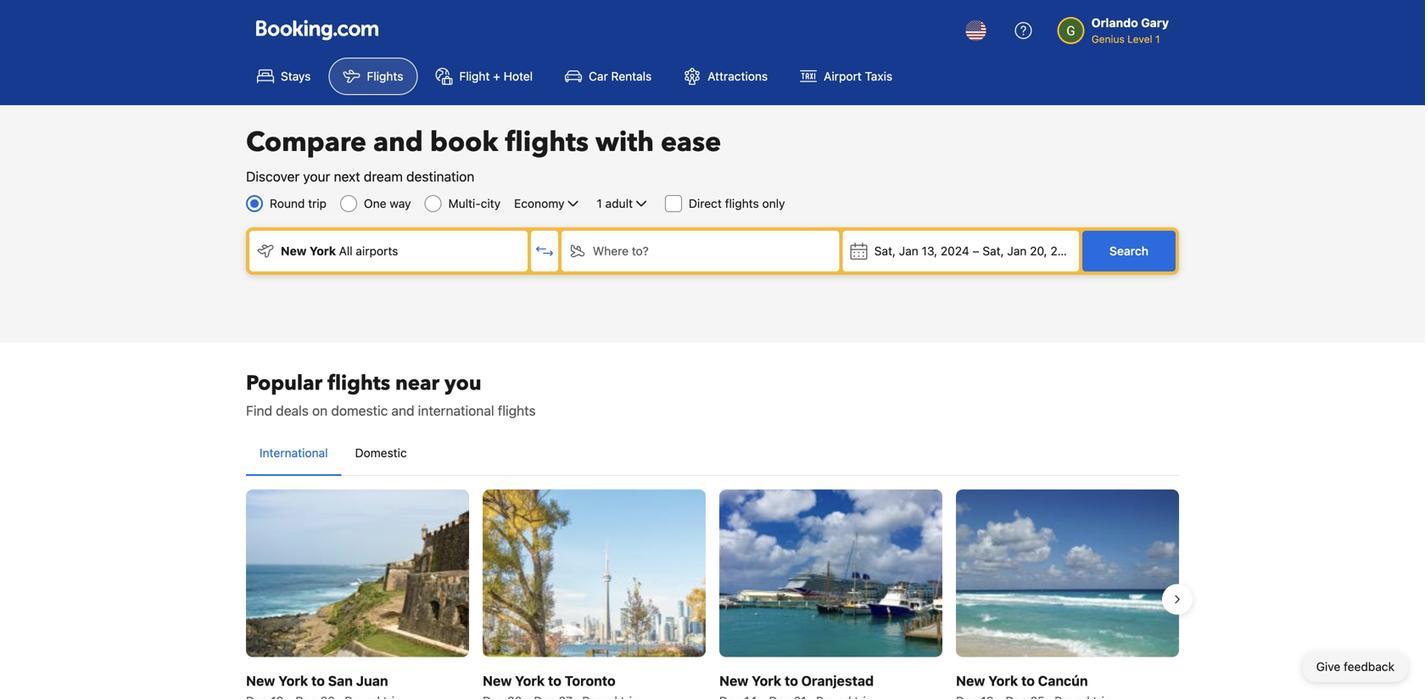 Task type: locate. For each thing, give the bounding box(es) containing it.
hotel
[[504, 69, 533, 83]]

give feedback button
[[1303, 652, 1409, 682]]

car rentals link
[[551, 58, 666, 95]]

stays
[[281, 69, 311, 83]]

domestic
[[331, 403, 388, 419]]

0 horizontal spatial sat,
[[875, 244, 896, 258]]

york left san
[[279, 673, 308, 689]]

york left oranjestad on the right
[[752, 673, 782, 689]]

to left oranjestad on the right
[[785, 673, 799, 689]]

to left the cancún
[[1022, 673, 1035, 689]]

new for new york to cancún
[[957, 673, 986, 689]]

economy
[[514, 196, 565, 210]]

new for new york to oranjestad
[[720, 673, 749, 689]]

sat, jan 13, 2024 – sat, jan 20, 2024 button
[[843, 231, 1080, 272]]

0 vertical spatial and
[[373, 124, 423, 161]]

cancún
[[1039, 673, 1089, 689]]

1 2024 from the left
[[941, 244, 970, 258]]

orlando
[[1092, 16, 1139, 30]]

0 horizontal spatial 2024
[[941, 244, 970, 258]]

deals
[[276, 403, 309, 419]]

flights up domestic
[[328, 370, 390, 398]]

new york to cancún image
[[957, 490, 1180, 657]]

give feedback
[[1317, 660, 1395, 674]]

1 adult
[[597, 196, 633, 210]]

with
[[596, 124, 654, 161]]

1 horizontal spatial jan
[[1008, 244, 1027, 258]]

and inside compare and book flights with ease discover your next dream destination
[[373, 124, 423, 161]]

new for new york all airports
[[281, 244, 307, 258]]

2024
[[941, 244, 970, 258], [1051, 244, 1080, 258]]

1 vertical spatial and
[[392, 403, 415, 419]]

jan left 20,
[[1008, 244, 1027, 258]]

1 horizontal spatial 2024
[[1051, 244, 1080, 258]]

where to?
[[593, 244, 649, 258]]

flights
[[367, 69, 404, 83]]

york left all
[[310, 244, 336, 258]]

2024 right 20,
[[1051, 244, 1080, 258]]

new york to toronto image
[[483, 490, 706, 657]]

sat, right –
[[983, 244, 1005, 258]]

new york all airports
[[281, 244, 398, 258]]

new york to cancún link
[[957, 490, 1180, 699]]

flight + hotel
[[460, 69, 533, 83]]

and down near
[[392, 403, 415, 419]]

region
[[233, 483, 1193, 699]]

york left toronto
[[515, 673, 545, 689]]

new york to toronto link
[[483, 490, 706, 699]]

2 sat, from the left
[[983, 244, 1005, 258]]

new york to san juan link
[[246, 490, 469, 699]]

2 jan from the left
[[1008, 244, 1027, 258]]

york left the cancún
[[989, 673, 1019, 689]]

1 vertical spatial 1
[[597, 196, 602, 210]]

region containing new york to san juan
[[233, 483, 1193, 699]]

one
[[364, 196, 387, 210]]

york for oranjestad
[[752, 673, 782, 689]]

search button
[[1083, 231, 1176, 272]]

0 vertical spatial 1
[[1156, 33, 1161, 45]]

destination
[[407, 168, 475, 185]]

where
[[593, 244, 629, 258]]

to left toronto
[[548, 673, 562, 689]]

york
[[310, 244, 336, 258], [279, 673, 308, 689], [515, 673, 545, 689], [752, 673, 782, 689], [989, 673, 1019, 689]]

sat, left 13,
[[875, 244, 896, 258]]

sat,
[[875, 244, 896, 258], [983, 244, 1005, 258]]

flights right "international"
[[498, 403, 536, 419]]

flights up the economy
[[505, 124, 589, 161]]

direct flights only
[[689, 196, 786, 210]]

0 horizontal spatial jan
[[900, 244, 919, 258]]

san
[[328, 673, 353, 689]]

orlando gary genius level 1
[[1092, 16, 1170, 45]]

your
[[303, 168, 330, 185]]

4 to from the left
[[1022, 673, 1035, 689]]

jan left 13,
[[900, 244, 919, 258]]

2024 left –
[[941, 244, 970, 258]]

1 left adult
[[597, 196, 602, 210]]

1 horizontal spatial sat,
[[983, 244, 1005, 258]]

jan
[[900, 244, 919, 258], [1008, 244, 1027, 258]]

1 inside orlando gary genius level 1
[[1156, 33, 1161, 45]]

international
[[418, 403, 494, 419]]

1 horizontal spatial 1
[[1156, 33, 1161, 45]]

juan
[[356, 673, 388, 689]]

flight
[[460, 69, 490, 83]]

level
[[1128, 33, 1153, 45]]

gary
[[1142, 16, 1170, 30]]

to left san
[[312, 673, 325, 689]]

13,
[[922, 244, 938, 258]]

to for toronto
[[548, 673, 562, 689]]

discover
[[246, 168, 300, 185]]

to
[[312, 673, 325, 689], [548, 673, 562, 689], [785, 673, 799, 689], [1022, 673, 1035, 689]]

3 to from the left
[[785, 673, 799, 689]]

and
[[373, 124, 423, 161], [392, 403, 415, 419]]

flights
[[505, 124, 589, 161], [725, 196, 759, 210], [328, 370, 390, 398], [498, 403, 536, 419]]

and up dream
[[373, 124, 423, 161]]

international
[[260, 446, 328, 460]]

to for cancún
[[1022, 673, 1035, 689]]

domestic
[[355, 446, 407, 460]]

tab list
[[246, 431, 1180, 477]]

new york to oranjestad link
[[720, 490, 943, 699]]

city
[[481, 196, 501, 210]]

dream
[[364, 168, 403, 185]]

trip
[[308, 196, 327, 210]]

round
[[270, 196, 305, 210]]

booking.com logo image
[[256, 20, 379, 40], [256, 20, 379, 40]]

airport taxis link
[[786, 58, 907, 95]]

find
[[246, 403, 272, 419]]

international button
[[246, 431, 342, 475]]

give
[[1317, 660, 1341, 674]]

0 horizontal spatial 1
[[597, 196, 602, 210]]

new for new york to toronto
[[483, 673, 512, 689]]

popular
[[246, 370, 323, 398]]

1 to from the left
[[312, 673, 325, 689]]

and inside popular flights near you find deals on domestic and international flights
[[392, 403, 415, 419]]

flights link
[[329, 58, 418, 95]]

to for oranjestad
[[785, 673, 799, 689]]

1 down "gary"
[[1156, 33, 1161, 45]]

compare and book flights with ease discover your next dream destination
[[246, 124, 722, 185]]

airport
[[824, 69, 862, 83]]

2 to from the left
[[548, 673, 562, 689]]

new
[[281, 244, 307, 258], [246, 673, 275, 689], [483, 673, 512, 689], [720, 673, 749, 689], [957, 673, 986, 689]]



Task type: vqa. For each thing, say whether or not it's contained in the screenshot.
your
yes



Task type: describe. For each thing, give the bounding box(es) containing it.
20,
[[1031, 244, 1048, 258]]

flights left only
[[725, 196, 759, 210]]

1 inside popup button
[[597, 196, 602, 210]]

to?
[[632, 244, 649, 258]]

taxis
[[865, 69, 893, 83]]

york for airports
[[310, 244, 336, 258]]

new for new york to san juan
[[246, 673, 275, 689]]

domestic button
[[342, 431, 421, 475]]

new york to san juan image
[[246, 490, 469, 657]]

new york to toronto
[[483, 673, 616, 689]]

york for cancún
[[989, 673, 1019, 689]]

tab list containing international
[[246, 431, 1180, 477]]

where to? button
[[562, 231, 840, 272]]

one way
[[364, 196, 411, 210]]

rentals
[[612, 69, 652, 83]]

on
[[312, 403, 328, 419]]

multi-
[[449, 196, 481, 210]]

new york to san juan
[[246, 673, 388, 689]]

you
[[445, 370, 482, 398]]

flight + hotel link
[[421, 58, 548, 95]]

new york to cancún
[[957, 673, 1089, 689]]

flights inside compare and book flights with ease discover your next dream destination
[[505, 124, 589, 161]]

next
[[334, 168, 360, 185]]

round trip
[[270, 196, 327, 210]]

new york to oranjestad image
[[720, 490, 943, 657]]

2 2024 from the left
[[1051, 244, 1080, 258]]

to for san
[[312, 673, 325, 689]]

multi-city
[[449, 196, 501, 210]]

search
[[1110, 244, 1149, 258]]

ease
[[661, 124, 722, 161]]

way
[[390, 196, 411, 210]]

genius
[[1092, 33, 1125, 45]]

car
[[589, 69, 608, 83]]

all
[[339, 244, 353, 258]]

stays link
[[243, 58, 325, 95]]

+
[[493, 69, 501, 83]]

compare
[[246, 124, 367, 161]]

adult
[[606, 196, 633, 210]]

toronto
[[565, 673, 616, 689]]

attractions
[[708, 69, 768, 83]]

sat, jan 13, 2024 – sat, jan 20, 2024
[[875, 244, 1080, 258]]

york for san
[[279, 673, 308, 689]]

car rentals
[[589, 69, 652, 83]]

1 jan from the left
[[900, 244, 919, 258]]

near
[[396, 370, 440, 398]]

only
[[763, 196, 786, 210]]

york for toronto
[[515, 673, 545, 689]]

airports
[[356, 244, 398, 258]]

new york to oranjestad
[[720, 673, 874, 689]]

attractions link
[[670, 58, 783, 95]]

popular flights near you find deals on domestic and international flights
[[246, 370, 536, 419]]

direct
[[689, 196, 722, 210]]

feedback
[[1345, 660, 1395, 674]]

book
[[430, 124, 499, 161]]

oranjestad
[[802, 673, 874, 689]]

–
[[973, 244, 980, 258]]

1 adult button
[[595, 194, 652, 214]]

airport taxis
[[824, 69, 893, 83]]

1 sat, from the left
[[875, 244, 896, 258]]



